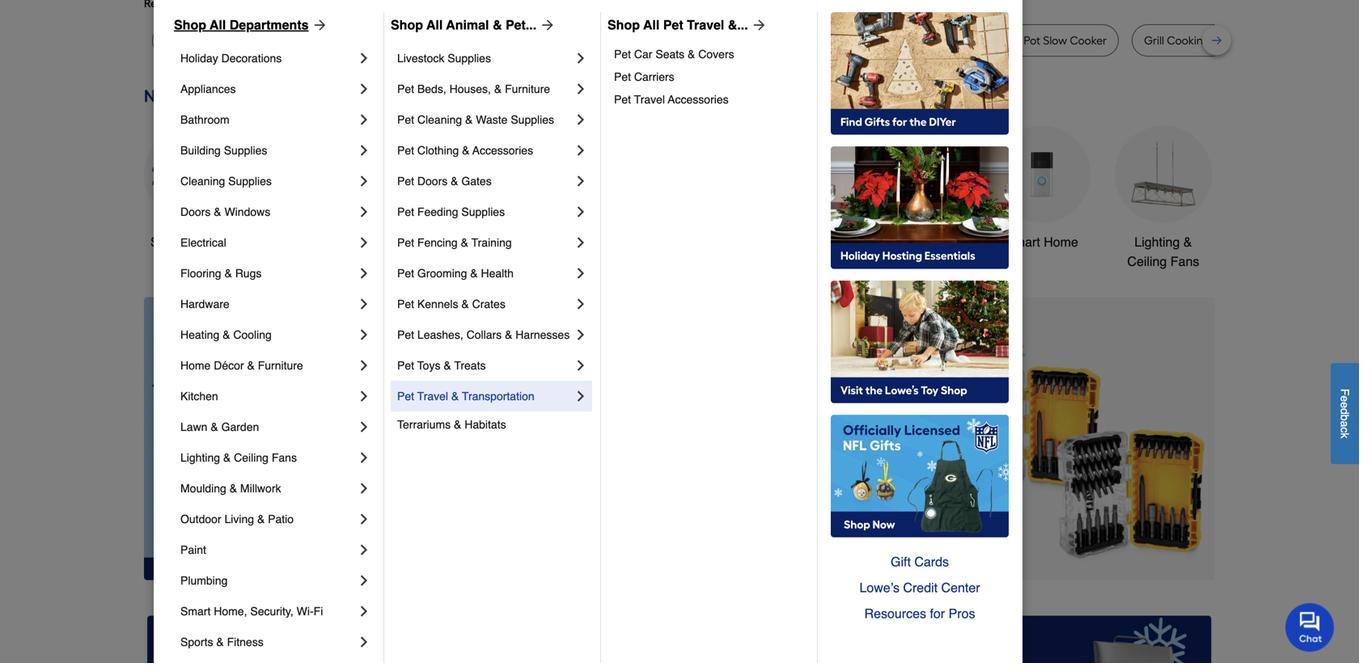 Task type: describe. For each thing, give the bounding box(es) containing it.
lowe's credit center
[[860, 581, 981, 596]]

flooring & rugs link
[[181, 258, 356, 289]]

2 cooker from the left
[[1070, 34, 1108, 47]]

houses,
[[450, 83, 491, 96]]

credit
[[904, 581, 938, 596]]

chevron right image for pet doors & gates
[[573, 173, 589, 189]]

outdoor for outdoor tools & equipment
[[753, 235, 800, 250]]

gift cards
[[891, 555, 949, 570]]

crock pot cooking pot
[[747, 34, 862, 47]]

toys
[[417, 359, 441, 372]]

cleaning supplies
[[181, 175, 272, 188]]

chevron right image for doors & windows
[[356, 204, 372, 220]]

millwork
[[240, 482, 281, 495]]

lawn
[[181, 421, 208, 434]]

lowe's
[[860, 581, 900, 596]]

decorations for christmas
[[522, 254, 591, 269]]

pot for crock pot cooking pot
[[780, 34, 797, 47]]

chevron right image for moulding & millwork
[[356, 481, 372, 497]]

crock pot slow cooker
[[991, 34, 1108, 47]]

home,
[[214, 605, 247, 618]]

sports & fitness link
[[181, 627, 356, 658]]

flooring
[[181, 267, 221, 280]]

garden
[[221, 421, 259, 434]]

treats
[[454, 359, 486, 372]]

pet cleaning & waste supplies
[[397, 113, 555, 126]]

terrariums & habitats
[[397, 418, 506, 431]]

1 tools from the left
[[420, 235, 451, 250]]

crock for crock pot slow cooker
[[991, 34, 1022, 47]]

countertop
[[543, 34, 602, 47]]

smart for smart home
[[1006, 235, 1041, 250]]

chat invite button image
[[1286, 603, 1336, 653]]

chevron right image for pet fencing & training
[[573, 235, 589, 251]]

deals
[[202, 235, 235, 250]]

terrariums
[[397, 418, 451, 431]]

pet feeding supplies
[[397, 206, 505, 219]]

outdoor living & patio link
[[181, 504, 356, 535]]

tools inside outdoor tools & equipment
[[804, 235, 834, 250]]

pet kennels & crates link
[[397, 289, 573, 320]]

all for pet
[[644, 17, 660, 32]]

1 e from the top
[[1339, 396, 1352, 402]]

home décor & furniture
[[181, 359, 303, 372]]

kennels
[[418, 298, 459, 311]]

tools link
[[387, 126, 484, 252]]

health
[[481, 267, 514, 280]]

holiday hosting essentials. image
[[831, 147, 1009, 270]]

chevron right image for pet grooming & health
[[573, 266, 589, 282]]

supplies for livestock supplies
[[448, 52, 491, 65]]

pet for pet cleaning & waste supplies
[[397, 113, 414, 126]]

&...
[[728, 17, 748, 32]]

pet for pet fencing & training
[[397, 236, 414, 249]]

christmas decorations link
[[508, 126, 605, 272]]

chevron right image for smart home, security, wi-fi
[[356, 604, 372, 620]]

resources for pros link
[[831, 601, 1009, 627]]

moulding
[[181, 482, 227, 495]]

supplies inside pet cleaning & waste supplies link
[[511, 113, 555, 126]]

departments
[[230, 17, 309, 32]]

pet fencing & training
[[397, 236, 512, 249]]

harnesses
[[516, 329, 570, 342]]

for
[[930, 607, 946, 622]]

resources for pros
[[865, 607, 976, 622]]

chevron right image for lighting & ceiling fans
[[356, 450, 372, 466]]

pet inside shop all pet travel &... link
[[664, 17, 684, 32]]

pet carriers
[[614, 70, 675, 83]]

arrow right image for shop all pet travel &...
[[748, 17, 768, 33]]

pet leashes, collars & harnesses
[[397, 329, 570, 342]]

smart home, security, wi-fi link
[[181, 597, 356, 627]]

hardware link
[[181, 289, 356, 320]]

1 horizontal spatial ceiling
[[1128, 254, 1168, 269]]

shop for shop all animal & pet...
[[391, 17, 423, 32]]

appliances link
[[181, 74, 356, 104]]

outdoor tools & equipment
[[753, 235, 846, 269]]

chevron right image for pet beds, houses, & furniture
[[573, 81, 589, 97]]

arrow right image for shop all departments
[[309, 17, 328, 33]]

instant
[[899, 34, 935, 47]]

get up to 2 free select tools or batteries when you buy 1 with select purchases. image
[[147, 616, 485, 664]]

chevron right image for outdoor living & patio
[[356, 512, 372, 528]]

lawn & garden link
[[181, 412, 356, 443]]

officially licensed n f l gifts. shop now. image
[[831, 415, 1009, 538]]

center
[[942, 581, 981, 596]]

christmas decorations
[[522, 235, 591, 269]]

building supplies link
[[181, 135, 356, 166]]

travel for pet travel accessories
[[634, 93, 665, 106]]

sports & fitness
[[181, 636, 264, 649]]

pet toys & treats link
[[397, 350, 573, 381]]

& inside outdoor tools & equipment
[[837, 235, 846, 250]]

shop all animal & pet... link
[[391, 15, 556, 35]]

heating & cooling
[[181, 329, 272, 342]]

new deals every day during 25 days of deals image
[[144, 83, 1216, 110]]

crates
[[472, 298, 506, 311]]

up to 30 percent off select grills and accessories. image
[[875, 616, 1213, 664]]

1 horizontal spatial home
[[1044, 235, 1079, 250]]

security,
[[250, 605, 294, 618]]

chevron right image for flooring & rugs
[[356, 266, 372, 282]]

grooming
[[418, 267, 467, 280]]

arrow right image
[[537, 17, 556, 33]]

smart home
[[1006, 235, 1079, 250]]

pet for pet clothing & accessories
[[397, 144, 414, 157]]

0 horizontal spatial bathroom
[[181, 113, 230, 126]]

heating
[[181, 329, 220, 342]]

transportation
[[462, 390, 535, 403]]

chevron right image for cleaning supplies
[[356, 173, 372, 189]]

pet for pet beds, houses, & furniture
[[397, 83, 414, 96]]

electrical
[[181, 236, 226, 249]]

gift
[[891, 555, 911, 570]]

furniture inside "link"
[[505, 83, 551, 96]]

pet kennels & crates
[[397, 298, 506, 311]]

covers
[[699, 48, 735, 61]]

0 horizontal spatial cleaning
[[181, 175, 225, 188]]

heating & cooling link
[[181, 320, 356, 350]]

1 vertical spatial ceiling
[[234, 452, 269, 465]]

scroll to item #2 image
[[780, 551, 819, 558]]

moulding & millwork
[[181, 482, 281, 495]]

chevron right image for pet feeding supplies
[[573, 204, 589, 220]]

all for departments
[[210, 17, 226, 32]]

chevron right image for pet travel & transportation
[[573, 389, 589, 405]]

shop all departments
[[174, 17, 309, 32]]

grate
[[1214, 34, 1243, 47]]

chevron right image for pet clothing & accessories
[[573, 142, 589, 159]]

sports
[[181, 636, 213, 649]]

shop all deals
[[151, 235, 235, 250]]

pet clothing & accessories
[[397, 144, 534, 157]]

f e e d b a c k button
[[1332, 363, 1360, 465]]

lowe's credit center link
[[831, 576, 1009, 601]]

pet carriers link
[[614, 66, 806, 88]]

lighting inside lighting & ceiling fans
[[1135, 235, 1181, 250]]

livestock supplies
[[397, 52, 491, 65]]

pet for pet doors & gates
[[397, 175, 414, 188]]

equipment
[[769, 254, 831, 269]]

chevron right image for kitchen
[[356, 389, 372, 405]]

fi
[[314, 605, 323, 618]]

pet for pet carriers
[[614, 70, 631, 83]]

triple
[[352, 34, 380, 47]]

chevron right image for home décor & furniture
[[356, 358, 372, 374]]

supplies for building supplies
[[224, 144, 267, 157]]

triple slow cooker
[[352, 34, 447, 47]]



Task type: locate. For each thing, give the bounding box(es) containing it.
pet inside pet travel accessories link
[[614, 93, 631, 106]]

0 vertical spatial accessories
[[668, 93, 729, 106]]

2 pot from the left
[[845, 34, 862, 47]]

& inside lighting & ceiling fans
[[1184, 235, 1193, 250]]

0 vertical spatial home
[[1044, 235, 1079, 250]]

crock right the instant pot
[[991, 34, 1022, 47]]

0 vertical spatial outdoor
[[753, 235, 800, 250]]

supplies right "waste"
[[511, 113, 555, 126]]

0 horizontal spatial tools
[[420, 235, 451, 250]]

all up holiday decorations
[[210, 17, 226, 32]]

scroll to item #4 image
[[861, 551, 900, 558]]

supplies up houses,
[[448, 52, 491, 65]]

pet travel accessories
[[614, 93, 729, 106]]

chevron right image for livestock supplies
[[573, 50, 589, 66]]

supplies
[[448, 52, 491, 65], [511, 113, 555, 126], [224, 144, 267, 157], [228, 175, 272, 188], [462, 206, 505, 219]]

all left animal
[[427, 17, 443, 32]]

chevron right image for appliances
[[356, 81, 372, 97]]

pet fencing & training link
[[397, 227, 573, 258]]

shop for shop all departments
[[174, 17, 206, 32]]

0 vertical spatial smart
[[1006, 235, 1041, 250]]

carriers
[[635, 70, 675, 83]]

up to 35 percent off select small appliances. image
[[511, 616, 849, 664]]

1 pot from the left
[[780, 34, 797, 47]]

1 horizontal spatial bathroom
[[893, 235, 949, 250]]

0 vertical spatial decorations
[[221, 52, 282, 65]]

livestock supplies link
[[397, 43, 573, 74]]

0 horizontal spatial decorations
[[221, 52, 282, 65]]

2 cooking from the left
[[1168, 34, 1211, 47]]

1 cooker from the left
[[410, 34, 447, 47]]

pet down livestock
[[397, 113, 414, 126]]

all up "car"
[[644, 17, 660, 32]]

pet for pet travel accessories
[[614, 93, 631, 106]]

chevron right image for pet cleaning & waste supplies
[[573, 112, 589, 128]]

0 horizontal spatial accessories
[[473, 144, 534, 157]]

1 vertical spatial outdoor
[[181, 513, 221, 526]]

moulding & millwork link
[[181, 474, 356, 504]]

chevron right image for plumbing
[[356, 573, 372, 589]]

all right shop on the left of page
[[184, 235, 198, 250]]

0 horizontal spatial outdoor
[[181, 513, 221, 526]]

2 vertical spatial travel
[[417, 390, 448, 403]]

pet for pet feeding supplies
[[397, 206, 414, 219]]

1 horizontal spatial cooker
[[1070, 34, 1108, 47]]

pet cleaning & waste supplies link
[[397, 104, 573, 135]]

up to 50 percent off select tools and accessories. image
[[431, 297, 1216, 581]]

livestock
[[397, 52, 445, 65]]

shop up "car"
[[608, 17, 640, 32]]

cleaning down the building
[[181, 175, 225, 188]]

rack
[[1307, 34, 1332, 47]]

3 pot from the left
[[937, 34, 954, 47]]

chevron right image for holiday decorations
[[356, 50, 372, 66]]

leashes,
[[418, 329, 464, 342]]

cooker up livestock
[[410, 34, 447, 47]]

feeding
[[418, 206, 459, 219]]

0 horizontal spatial lighting & ceiling fans
[[181, 452, 297, 465]]

paint link
[[181, 535, 356, 566]]

pet for pet grooming & health
[[397, 267, 414, 280]]

travel up 'pet car seats & covers' link
[[687, 17, 725, 32]]

1 vertical spatial decorations
[[522, 254, 591, 269]]

pet up pet feeding supplies
[[397, 175, 414, 188]]

patio
[[268, 513, 294, 526]]

1 vertical spatial doors
[[181, 206, 211, 219]]

fitness
[[227, 636, 264, 649]]

pet beds, houses, & furniture link
[[397, 74, 573, 104]]

pot
[[780, 34, 797, 47], [845, 34, 862, 47], [937, 34, 954, 47], [1024, 34, 1041, 47]]

1 horizontal spatial lighting
[[1135, 235, 1181, 250]]

supplies down pet doors & gates link
[[462, 206, 505, 219]]

animal
[[446, 17, 489, 32]]

waste
[[476, 113, 508, 126]]

outdoor down moulding
[[181, 513, 221, 526]]

3 shop from the left
[[608, 17, 640, 32]]

4 pot from the left
[[1024, 34, 1041, 47]]

décor
[[214, 359, 244, 372]]

1 horizontal spatial accessories
[[668, 93, 729, 106]]

chevron right image for electrical
[[356, 235, 372, 251]]

furniture up kitchen link
[[258, 359, 303, 372]]

1 horizontal spatial travel
[[634, 93, 665, 106]]

grill
[[1145, 34, 1165, 47]]

smart home link
[[994, 126, 1091, 252]]

pet inside 'pet car seats & covers' link
[[614, 48, 631, 61]]

pet left carriers
[[614, 70, 631, 83]]

1 horizontal spatial lighting & ceiling fans link
[[1115, 126, 1213, 272]]

warming
[[1256, 34, 1305, 47]]

0 horizontal spatial cooker
[[410, 34, 447, 47]]

1 horizontal spatial cleaning
[[418, 113, 462, 126]]

pet left the 'leashes,'
[[397, 329, 414, 342]]

pet car seats & covers
[[614, 48, 735, 61]]

cooling
[[233, 329, 272, 342]]

chevron right image
[[573, 112, 589, 128], [356, 142, 372, 159], [573, 142, 589, 159], [356, 204, 372, 220], [573, 204, 589, 220], [573, 235, 589, 251], [356, 296, 372, 312], [573, 296, 589, 312], [573, 327, 589, 343], [356, 481, 372, 497], [356, 512, 372, 528], [356, 573, 372, 589], [356, 604, 372, 620], [356, 635, 372, 651]]

crock for crock pot cooking pot
[[747, 34, 777, 47]]

accessories inside pet clothing & accessories link
[[473, 144, 534, 157]]

1 horizontal spatial cooking
[[1168, 34, 1211, 47]]

1 horizontal spatial shop
[[391, 17, 423, 32]]

1 vertical spatial cleaning
[[181, 175, 225, 188]]

pet left "car"
[[614, 48, 631, 61]]

crock down &...
[[747, 34, 777, 47]]

supplies inside cleaning supplies link
[[228, 175, 272, 188]]

decorations
[[221, 52, 282, 65], [522, 254, 591, 269]]

1 vertical spatial furniture
[[258, 359, 303, 372]]

paint
[[181, 544, 206, 557]]

chevron right image for pet leashes, collars & harnesses
[[573, 327, 589, 343]]

2 tools from the left
[[804, 235, 834, 250]]

0 horizontal spatial slow
[[383, 34, 407, 47]]

2 shop from the left
[[391, 17, 423, 32]]

supplies for cleaning supplies
[[228, 175, 272, 188]]

arrow right image inside shop all pet travel &... link
[[748, 17, 768, 33]]

pet left fencing
[[397, 236, 414, 249]]

1 vertical spatial accessories
[[473, 144, 534, 157]]

1 horizontal spatial decorations
[[522, 254, 591, 269]]

pet left grooming
[[397, 267, 414, 280]]

b
[[1339, 415, 1352, 421]]

hardware
[[181, 298, 230, 311]]

pros
[[949, 607, 976, 622]]

1 horizontal spatial furniture
[[505, 83, 551, 96]]

pet for pet toys & treats
[[397, 359, 414, 372]]

ceiling
[[1128, 254, 1168, 269], [234, 452, 269, 465]]

furniture up "waste"
[[505, 83, 551, 96]]

beds,
[[418, 83, 447, 96]]

1 horizontal spatial bathroom link
[[873, 126, 970, 252]]

pet leashes, collars & harnesses link
[[397, 320, 573, 350]]

holiday decorations link
[[181, 43, 356, 74]]

0 horizontal spatial shop
[[174, 17, 206, 32]]

1 slow from the left
[[383, 34, 407, 47]]

2 horizontal spatial arrow right image
[[1186, 439, 1202, 455]]

cleaning up "clothing"
[[418, 113, 462, 126]]

pet left toys
[[397, 359, 414, 372]]

0 vertical spatial lighting & ceiling fans link
[[1115, 126, 1213, 272]]

0 vertical spatial doors
[[418, 175, 448, 188]]

decorations down shop all departments link
[[221, 52, 282, 65]]

pet left feeding
[[397, 206, 414, 219]]

cleaning
[[418, 113, 462, 126], [181, 175, 225, 188]]

1 vertical spatial fans
[[272, 452, 297, 465]]

pet left "clothing"
[[397, 144, 414, 157]]

pet inside pet toys & treats link
[[397, 359, 414, 372]]

appliances
[[181, 83, 236, 96]]

pet left kennels
[[397, 298, 414, 311]]

chevron right image for lawn & garden
[[356, 419, 372, 435]]

travel up terrariums
[[417, 390, 448, 403]]

0 vertical spatial travel
[[687, 17, 725, 32]]

shop all pet travel &... link
[[608, 15, 768, 35]]

pet inside pet doors & gates link
[[397, 175, 414, 188]]

pet inside pet beds, houses, & furniture "link"
[[397, 83, 414, 96]]

shop up triple slow cooker
[[391, 17, 423, 32]]

chevron right image for heating & cooling
[[356, 327, 372, 343]]

chevron right image for pet kennels & crates
[[573, 296, 589, 312]]

1 shop from the left
[[174, 17, 206, 32]]

1 vertical spatial lighting & ceiling fans link
[[181, 443, 356, 474]]

k
[[1339, 433, 1352, 439]]

bathroom
[[181, 113, 230, 126], [893, 235, 949, 250]]

chevron right image
[[356, 50, 372, 66], [573, 50, 589, 66], [356, 81, 372, 97], [573, 81, 589, 97], [356, 112, 372, 128], [356, 173, 372, 189], [573, 173, 589, 189], [356, 235, 372, 251], [356, 266, 372, 282], [573, 266, 589, 282], [356, 327, 372, 343], [356, 358, 372, 374], [573, 358, 589, 374], [356, 389, 372, 405], [573, 389, 589, 405], [356, 419, 372, 435], [356, 450, 372, 466], [356, 542, 372, 559]]

2 horizontal spatial travel
[[687, 17, 725, 32]]

1 horizontal spatial lighting & ceiling fans
[[1128, 235, 1200, 269]]

instant pot
[[899, 34, 954, 47]]

scroll to item #5 image
[[900, 551, 939, 558]]

0 horizontal spatial home
[[181, 359, 211, 372]]

1 horizontal spatial arrow right image
[[748, 17, 768, 33]]

0 vertical spatial lighting
[[1135, 235, 1181, 250]]

plumbing
[[181, 575, 228, 588]]

microwave
[[484, 34, 540, 47]]

lighting & ceiling fans
[[1128, 235, 1200, 269], [181, 452, 297, 465]]

all for animal
[[427, 17, 443, 32]]

0 horizontal spatial lighting & ceiling fans link
[[181, 443, 356, 474]]

pet grooming & health
[[397, 267, 514, 280]]

decorations down christmas
[[522, 254, 591, 269]]

1 horizontal spatial crock
[[991, 34, 1022, 47]]

clothing
[[418, 144, 459, 157]]

supplies up windows
[[228, 175, 272, 188]]

all
[[210, 17, 226, 32], [427, 17, 443, 32], [644, 17, 660, 32], [184, 235, 198, 250]]

pot for crock pot slow cooker
[[1024, 34, 1041, 47]]

pet down recommended searches for you heading
[[664, 17, 684, 32]]

pet down pet carriers
[[614, 93, 631, 106]]

chevron right image for hardware
[[356, 296, 372, 312]]

bathroom link
[[181, 104, 356, 135], [873, 126, 970, 252]]

pet inside pet travel & transportation link
[[397, 390, 414, 403]]

1 horizontal spatial outdoor
[[753, 235, 800, 250]]

pet for pet kennels & crates
[[397, 298, 414, 311]]

2 e from the top
[[1339, 402, 1352, 409]]

tools
[[420, 235, 451, 250], [804, 235, 834, 250]]

pet inside pet cleaning & waste supplies link
[[397, 113, 414, 126]]

0 vertical spatial bathroom
[[181, 113, 230, 126]]

pet for pet travel & transportation
[[397, 390, 414, 403]]

supplies inside livestock supplies link
[[448, 52, 491, 65]]

outdoor for outdoor living & patio
[[181, 513, 221, 526]]

shop
[[174, 17, 206, 32], [391, 17, 423, 32], [608, 17, 640, 32]]

supplies up cleaning supplies
[[224, 144, 267, 157]]

home décor & furniture link
[[181, 350, 356, 381]]

doors up feeding
[[418, 175, 448, 188]]

decorations inside holiday decorations link
[[221, 52, 282, 65]]

recommended searches for you heading
[[144, 0, 1216, 11]]

all for deals
[[184, 235, 198, 250]]

0 horizontal spatial lighting
[[181, 452, 220, 465]]

1 vertical spatial lighting
[[181, 452, 220, 465]]

1 horizontal spatial fans
[[1171, 254, 1200, 269]]

2 crock from the left
[[991, 34, 1022, 47]]

0 horizontal spatial furniture
[[258, 359, 303, 372]]

pet travel & transportation link
[[397, 381, 573, 412]]

doors up shop all deals
[[181, 206, 211, 219]]

gift cards link
[[831, 550, 1009, 576]]

0 vertical spatial furniture
[[505, 83, 551, 96]]

pet left beds,
[[397, 83, 414, 96]]

pet up terrariums
[[397, 390, 414, 403]]

1 horizontal spatial tools
[[804, 235, 834, 250]]

pet for pet leashes, collars & harnesses
[[397, 329, 414, 342]]

1 vertical spatial travel
[[634, 93, 665, 106]]

doors & windows link
[[181, 197, 356, 227]]

shop these last-minute gifts. $99 or less. quantities are limited and won't last. image
[[144, 297, 406, 581]]

christmas
[[528, 235, 586, 250]]

cleaning supplies link
[[181, 166, 356, 197]]

1 vertical spatial home
[[181, 359, 211, 372]]

building supplies
[[181, 144, 267, 157]]

0 horizontal spatial doors
[[181, 206, 211, 219]]

pet...
[[506, 17, 537, 32]]

a
[[1339, 421, 1352, 428]]

0 horizontal spatial cooking
[[800, 34, 843, 47]]

chevron right image for sports & fitness
[[356, 635, 372, 651]]

0 horizontal spatial arrow right image
[[309, 17, 328, 33]]

gates
[[462, 175, 492, 188]]

f
[[1339, 389, 1352, 396]]

smart for smart home, security, wi-fi
[[181, 605, 211, 618]]

chevron right image for paint
[[356, 542, 372, 559]]

1 vertical spatial smart
[[181, 605, 211, 618]]

0 horizontal spatial crock
[[747, 34, 777, 47]]

0 vertical spatial cleaning
[[418, 113, 462, 126]]

shop up holiday
[[174, 17, 206, 32]]

rugs
[[235, 267, 262, 280]]

0 horizontal spatial travel
[[417, 390, 448, 403]]

chevron right image for bathroom
[[356, 112, 372, 128]]

cooker
[[410, 34, 447, 47], [1070, 34, 1108, 47]]

furniture
[[505, 83, 551, 96], [258, 359, 303, 372]]

0 horizontal spatial fans
[[272, 452, 297, 465]]

pet inside 'link'
[[614, 70, 631, 83]]

1 vertical spatial lighting & ceiling fans
[[181, 452, 297, 465]]

1 horizontal spatial slow
[[1044, 34, 1068, 47]]

pet inside pet kennels & crates link
[[397, 298, 414, 311]]

arrow right image
[[309, 17, 328, 33], [748, 17, 768, 33], [1186, 439, 1202, 455]]

e up b
[[1339, 402, 1352, 409]]

pet inside pet clothing & accessories link
[[397, 144, 414, 157]]

1 horizontal spatial doors
[[418, 175, 448, 188]]

lighting
[[1135, 235, 1181, 250], [181, 452, 220, 465]]

travel for pet travel & transportation
[[417, 390, 448, 403]]

fans inside lighting & ceiling fans
[[1171, 254, 1200, 269]]

0 horizontal spatial ceiling
[[234, 452, 269, 465]]

accessories down the pet carriers 'link'
[[668, 93, 729, 106]]

0 horizontal spatial bathroom link
[[181, 104, 356, 135]]

outdoor inside outdoor tools & equipment
[[753, 235, 800, 250]]

chevron right image for pet toys & treats
[[573, 358, 589, 374]]

shop for shop all pet travel &...
[[608, 17, 640, 32]]

1 cooking from the left
[[800, 34, 843, 47]]

outdoor living & patio
[[181, 513, 294, 526]]

shop all departments link
[[174, 15, 328, 35]]

outdoor tools & equipment link
[[751, 126, 848, 272]]

find gifts for the diyer. image
[[831, 12, 1009, 135]]

supplies inside "building supplies" link
[[224, 144, 267, 157]]

1 vertical spatial bathroom
[[893, 235, 949, 250]]

pet for pet car seats & covers
[[614, 48, 631, 61]]

2 horizontal spatial shop
[[608, 17, 640, 32]]

pet doors & gates link
[[397, 166, 573, 197]]

pet inside pet fencing & training link
[[397, 236, 414, 249]]

doors & windows
[[181, 206, 271, 219]]

chevron right image for building supplies
[[356, 142, 372, 159]]

grill cooking grate & warming rack
[[1145, 34, 1332, 47]]

decorations inside "christmas decorations" link
[[522, 254, 591, 269]]

tools down feeding
[[420, 235, 451, 250]]

plumbing link
[[181, 566, 356, 597]]

&
[[493, 17, 502, 32], [1246, 34, 1254, 47], [688, 48, 696, 61], [494, 83, 502, 96], [465, 113, 473, 126], [462, 144, 470, 157], [451, 175, 459, 188], [214, 206, 221, 219], [837, 235, 846, 250], [1184, 235, 1193, 250], [461, 236, 469, 249], [225, 267, 232, 280], [471, 267, 478, 280], [462, 298, 469, 311], [223, 329, 230, 342], [505, 329, 513, 342], [247, 359, 255, 372], [444, 359, 451, 372], [452, 390, 459, 403], [454, 418, 462, 431], [211, 421, 218, 434], [223, 452, 231, 465], [230, 482, 237, 495], [257, 513, 265, 526], [216, 636, 224, 649]]

accessories inside pet travel accessories link
[[668, 93, 729, 106]]

0 vertical spatial lighting & ceiling fans
[[1128, 235, 1200, 269]]

0 vertical spatial fans
[[1171, 254, 1200, 269]]

pot for instant pot
[[937, 34, 954, 47]]

1 crock from the left
[[747, 34, 777, 47]]

tools up equipment
[[804, 235, 834, 250]]

outdoor up equipment
[[753, 235, 800, 250]]

2 slow from the left
[[1044, 34, 1068, 47]]

pet toys & treats
[[397, 359, 486, 372]]

shop
[[151, 235, 181, 250]]

arrow right image inside shop all departments link
[[309, 17, 328, 33]]

pet clothing & accessories link
[[397, 135, 573, 166]]

0 vertical spatial ceiling
[[1128, 254, 1168, 269]]

visit the lowe's toy shop. image
[[831, 281, 1009, 404]]

e up d
[[1339, 396, 1352, 402]]

d
[[1339, 409, 1352, 415]]

0 horizontal spatial smart
[[181, 605, 211, 618]]

supplies inside the pet feeding supplies link
[[462, 206, 505, 219]]

accessories down "waste"
[[473, 144, 534, 157]]

1 horizontal spatial smart
[[1006, 235, 1041, 250]]

f e e d b a c k
[[1339, 389, 1352, 439]]

pet inside pet leashes, collars & harnesses link
[[397, 329, 414, 342]]

cooker left grill
[[1070, 34, 1108, 47]]

outdoor inside outdoor living & patio link
[[181, 513, 221, 526]]

travel down carriers
[[634, 93, 665, 106]]

decorations for holiday
[[221, 52, 282, 65]]



Task type: vqa. For each thing, say whether or not it's contained in the screenshot.
"shop" inside the shop all animal & pet... link
yes



